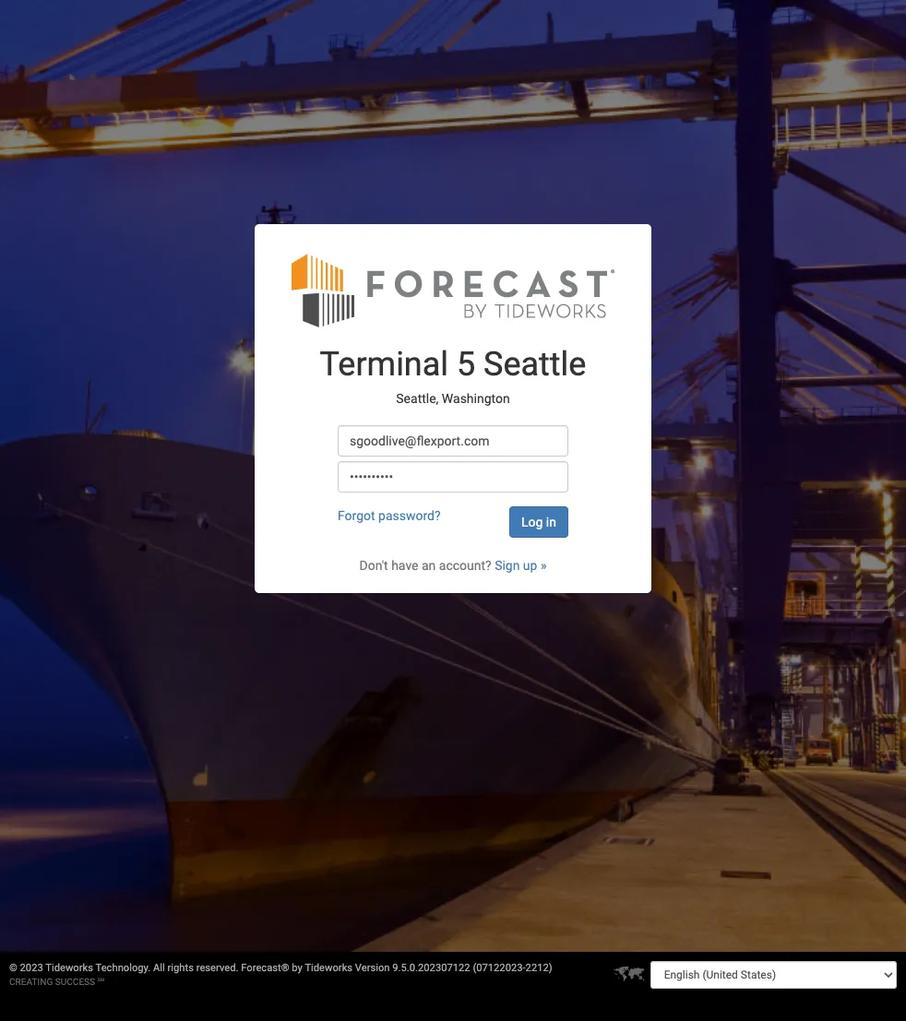 Task type: locate. For each thing, give the bounding box(es) containing it.
by
[[292, 963, 303, 975]]

rights
[[168, 963, 194, 975]]

don't have an account? sign up »
[[360, 558, 547, 573]]

©
[[9, 963, 17, 975]]

log
[[522, 515, 543, 530]]

password?
[[379, 508, 441, 523]]

all
[[153, 963, 165, 975]]

Password password field
[[338, 461, 569, 493]]

forgot password? log in
[[338, 508, 557, 530]]

0 horizontal spatial tideworks
[[45, 963, 93, 975]]

sign up » link
[[495, 558, 547, 573]]

»
[[541, 558, 547, 573]]

forgot password? link
[[338, 508, 441, 523]]

tideworks up the success
[[45, 963, 93, 975]]

have
[[392, 558, 419, 573]]

© 2023 tideworks technology. all rights reserved. forecast® by tideworks version 9.5.0.202307122 (07122023-2212) creating success ℠
[[9, 963, 553, 988]]

forecast®
[[241, 963, 289, 975]]

an
[[422, 558, 436, 573]]

forgot
[[338, 508, 375, 523]]

in
[[546, 515, 557, 530]]

2212)
[[526, 963, 553, 975]]

5
[[457, 345, 476, 384]]

seattle
[[484, 345, 587, 384]]

tideworks right the "by"
[[305, 963, 353, 975]]

don't
[[360, 558, 388, 573]]

2 tideworks from the left
[[305, 963, 353, 975]]

technology.
[[96, 963, 151, 975]]

1 horizontal spatial tideworks
[[305, 963, 353, 975]]

tideworks
[[45, 963, 93, 975], [305, 963, 353, 975]]



Task type: vqa. For each thing, say whether or not it's contained in the screenshot.
Forgot
yes



Task type: describe. For each thing, give the bounding box(es) containing it.
sign
[[495, 558, 520, 573]]

account?
[[439, 558, 492, 573]]

version
[[355, 963, 390, 975]]

seattle,
[[396, 392, 439, 407]]

2023
[[20, 963, 43, 975]]

terminal
[[320, 345, 449, 384]]

washington
[[442, 392, 510, 407]]

up
[[523, 558, 538, 573]]

℠
[[97, 978, 104, 988]]

9.5.0.202307122
[[393, 963, 470, 975]]

log in button
[[510, 507, 569, 538]]

(07122023-
[[473, 963, 526, 975]]

terminal 5 seattle seattle, washington
[[320, 345, 587, 407]]

success
[[55, 978, 95, 988]]

forecast® by tideworks image
[[292, 252, 615, 328]]

1 tideworks from the left
[[45, 963, 93, 975]]

reserved.
[[196, 963, 239, 975]]

Email or username text field
[[338, 425, 569, 457]]

creating
[[9, 978, 53, 988]]



